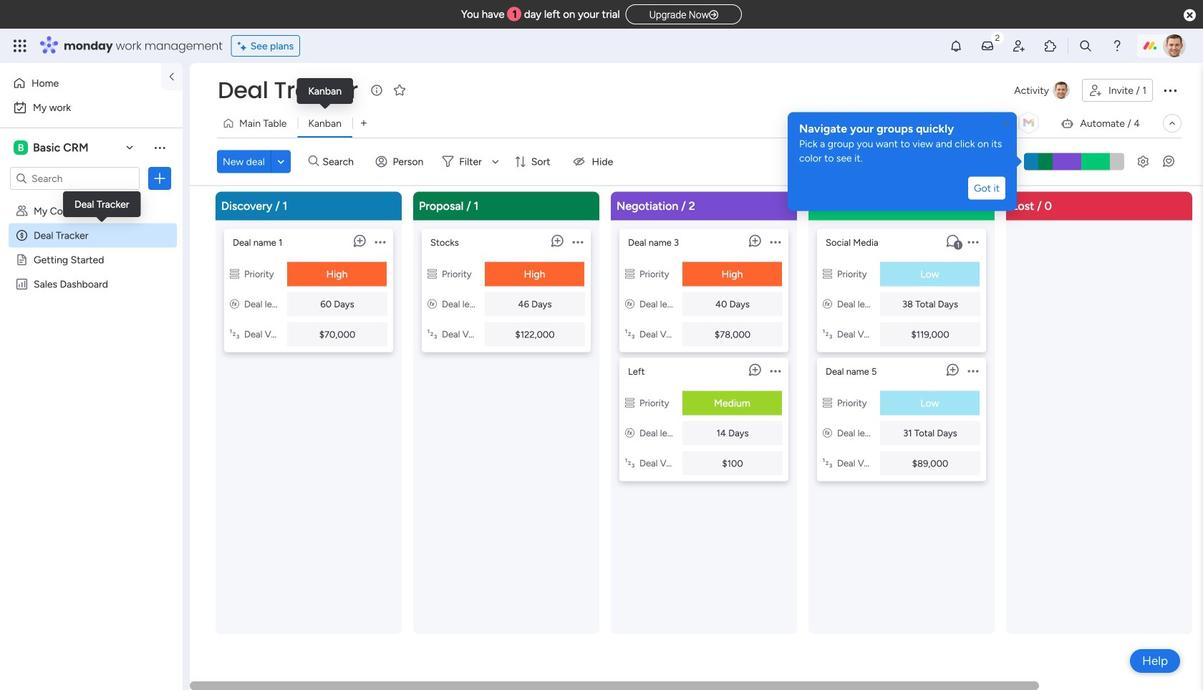 Task type: vqa. For each thing, say whether or not it's contained in the screenshot.
first Public board icon from the bottom of the page
no



Task type: locate. For each thing, give the bounding box(es) containing it.
close image
[[1000, 118, 1012, 129]]

options image
[[153, 171, 167, 186], [573, 229, 584, 255]]

1 vertical spatial options image
[[573, 229, 584, 255]]

0 vertical spatial options image
[[153, 171, 167, 186]]

lottie animation element
[[788, 112, 1018, 115]]

options image
[[1162, 82, 1179, 99], [375, 229, 386, 255], [771, 229, 781, 255], [968, 229, 979, 255]]

option
[[9, 72, 153, 95], [9, 96, 174, 119], [0, 198, 183, 201]]

v2 status outline image
[[230, 268, 239, 280], [428, 268, 437, 280], [626, 268, 635, 280], [823, 268, 833, 280], [626, 397, 635, 409]]

add view image
[[361, 118, 367, 128]]

2 vertical spatial option
[[0, 198, 183, 201]]

dapulse rightstroke image
[[709, 10, 719, 20]]

heading
[[800, 121, 1006, 137]]

None field
[[214, 75, 362, 105]]

angle down image
[[278, 156, 285, 167]]

2 image
[[992, 29, 1005, 46]]

row group
[[213, 192, 1204, 681]]

v2 search image
[[309, 153, 319, 169]]

v2 small numbers digit column outline image
[[626, 329, 635, 340]]

select product image
[[13, 39, 27, 53]]

1 horizontal spatial list box
[[620, 223, 789, 481]]

list box
[[0, 196, 183, 490], [620, 223, 789, 481], [818, 223, 987, 481]]

1 vertical spatial option
[[9, 96, 174, 119]]

v2 function small outline image
[[230, 298, 239, 310], [428, 298, 437, 310], [626, 298, 635, 310], [626, 427, 635, 439], [823, 427, 833, 439]]

arrow down image
[[487, 153, 504, 170]]

0 horizontal spatial options image
[[153, 171, 167, 186]]

v2 small numbers digit column outline image
[[230, 329, 239, 340], [428, 329, 437, 340], [823, 329, 833, 340], [626, 458, 635, 469], [823, 458, 833, 469]]

update feed image
[[981, 39, 995, 53]]

v2 function small outline image
[[823, 298, 833, 310]]

workspace selection element
[[14, 139, 91, 156]]

Search field
[[319, 151, 362, 171]]



Task type: describe. For each thing, give the bounding box(es) containing it.
collapse board header image
[[1167, 118, 1179, 129]]

show board description image
[[368, 83, 385, 97]]

public board image
[[15, 253, 29, 267]]

workspace options image
[[153, 140, 167, 155]]

help image
[[1111, 39, 1125, 53]]

public dashboard image
[[15, 277, 29, 291]]

notifications image
[[949, 39, 964, 53]]

see plans image
[[238, 38, 251, 54]]

search everything image
[[1079, 39, 1093, 53]]

0 vertical spatial option
[[9, 72, 153, 95]]

add to favorites image
[[393, 83, 407, 97]]

Search in workspace field
[[30, 170, 120, 187]]

dapulse close image
[[1184, 8, 1197, 23]]

monday marketplace image
[[1044, 39, 1058, 53]]

board activity image
[[1053, 82, 1070, 99]]

2 horizontal spatial list box
[[818, 223, 987, 481]]

0 horizontal spatial list box
[[0, 196, 183, 490]]

v2 status outline image
[[823, 397, 833, 409]]

workspace image
[[14, 140, 28, 155]]

terry turtle image
[[1164, 34, 1187, 57]]

1 horizontal spatial options image
[[573, 229, 584, 255]]

invite members image
[[1012, 39, 1027, 53]]



